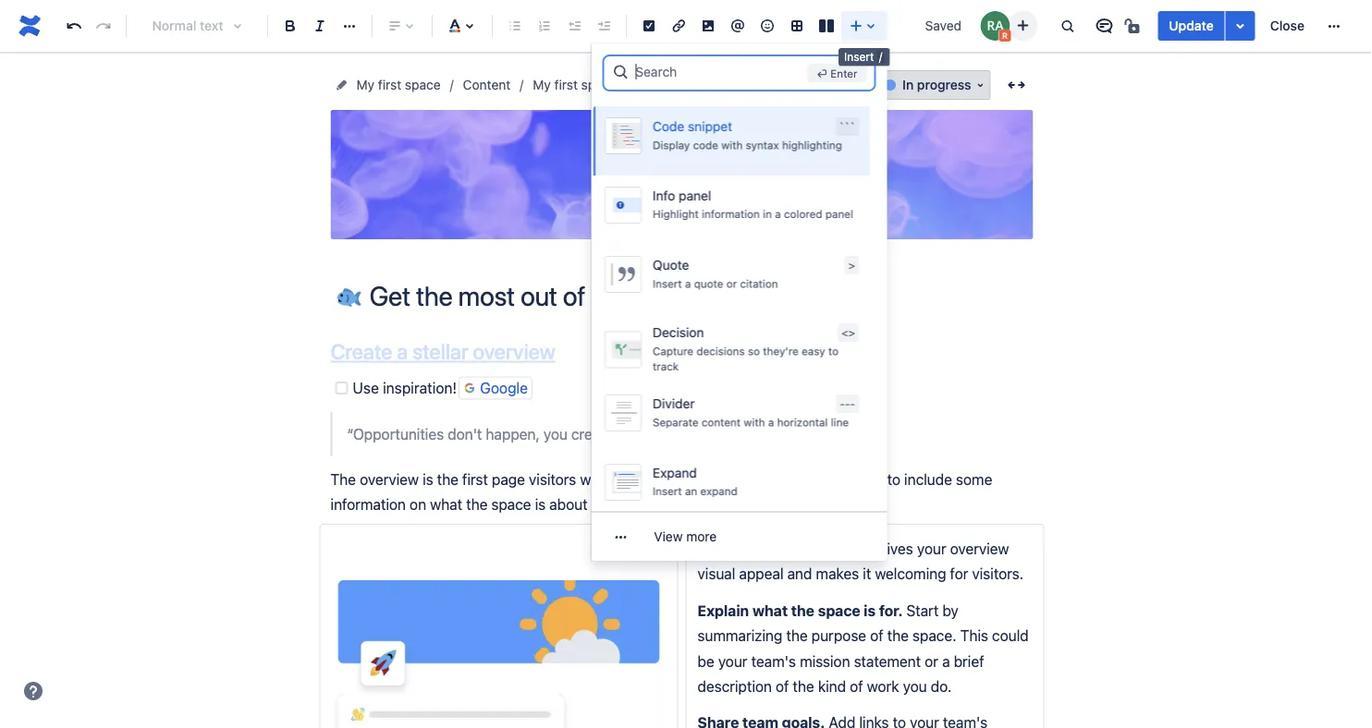 Task type: describe. For each thing, give the bounding box(es) containing it.
the
[[331, 471, 356, 489]]

welcoming
[[875, 566, 947, 583]]

code
[[653, 119, 684, 134]]

view more
[[654, 530, 717, 545]]

code snippet
[[653, 119, 732, 134]]

layouts image
[[816, 15, 838, 37]]

1 my first space from the left
[[357, 77, 441, 93]]

comment icon image
[[1094, 15, 1116, 37]]

capture
[[653, 345, 693, 358]]

snippet
[[688, 119, 732, 134]]

don't
[[448, 425, 482, 443]]

your right out on the right top
[[759, 77, 785, 93]]

"opportunities don't happen, you create them."
[[347, 425, 660, 443]]

0 horizontal spatial panel
[[679, 188, 711, 204]]

will
[[580, 471, 602, 489]]

overview for create a stellar overview
[[473, 340, 556, 364]]

overview inside the overview is the first page visitors will see when they visit your space, so it helps to include some information on what the space is about and what your team is working on.
[[360, 471, 419, 489]]

google
[[480, 380, 528, 397]]

google button
[[459, 377, 533, 400]]

summarizing
[[698, 628, 783, 645]]

to inside the overview is the first page visitors will see when they visit your space, so it helps to include some information on what the space is about and what your team is working on.
[[888, 471, 901, 489]]

adjust update settings image
[[1230, 15, 1252, 37]]

an
[[685, 485, 697, 498]]

this inside start by summarizing the purpose of the space. this could be your team's mission statement or a brief description of the kind of work you do.
[[961, 628, 989, 645]]

with for code snippet
[[721, 139, 743, 152]]

create a stellar overview
[[331, 340, 556, 364]]

insert /
[[845, 50, 883, 63]]

mission
[[800, 653, 851, 671]]

```
[[839, 120, 855, 133]]

display code with syntax highlighting
[[653, 139, 842, 152]]

is up "on"
[[423, 471, 434, 489]]

to inside capture decisions so they're easy to track
[[828, 345, 838, 358]]

or inside start by summarizing the purpose of the space. this could be your team's mission statement or a brief description of the kind of work you do.
[[925, 653, 939, 671]]

in
[[763, 208, 772, 221]]

visual
[[698, 566, 736, 583]]

1 horizontal spatial what
[[620, 496, 653, 514]]

insert inside expand insert an expand
[[653, 485, 682, 498]]

search field
[[636, 55, 801, 88]]

0 horizontal spatial what
[[430, 496, 463, 514]]

page
[[492, 471, 525, 489]]

2 my first space from the left
[[533, 77, 617, 93]]

description
[[698, 678, 772, 696]]

purpose
[[812, 628, 867, 645]]

so inside the overview is the first page visitors will see when they visit your space, so it helps to include some information on what the space is about and what your team is working on.
[[816, 471, 832, 489]]

citation
[[740, 277, 778, 290]]

quote
[[653, 257, 689, 273]]

first for second my first space link from the left
[[555, 77, 578, 93]]

display
[[653, 139, 690, 152]]

insert for insert /
[[845, 50, 875, 63]]

decision
[[653, 325, 704, 340]]

happen,
[[486, 425, 540, 443]]

the down for.
[[888, 628, 909, 645]]

your up working
[[736, 471, 765, 489]]

easy
[[802, 345, 825, 358]]

appeal
[[740, 566, 784, 583]]

for.
[[880, 602, 903, 620]]

start
[[907, 602, 939, 620]]

they
[[672, 471, 701, 489]]

<>
[[841, 327, 855, 340]]

work
[[867, 678, 900, 696]]

Give this page a title text field
[[370, 281, 1034, 312]]

expand
[[700, 485, 737, 498]]

on
[[410, 496, 427, 514]]

ruby anderson image
[[981, 11, 1011, 41]]

1 - from the left
[[840, 398, 845, 411]]

your down they
[[656, 496, 686, 514]]

outdent ⇧tab image
[[563, 15, 586, 37]]

stellar
[[413, 340, 469, 364]]

inspiration!
[[383, 380, 457, 397]]

italic ⌘i image
[[309, 15, 331, 37]]

decisions
[[696, 345, 745, 358]]

it inside the overview is the first page visitors will see when they visit your space, so it helps to include some information on what the space is about and what your team is working on.
[[836, 471, 844, 489]]

the left kind
[[793, 678, 815, 696]]

first inside the overview is the first page visitors will see when they visit your space, so it helps to include some information on what the space is about and what your team is working on.
[[463, 471, 488, 489]]

overview for this gives your overview visual appeal and makes it welcoming for visitors.
[[951, 540, 1010, 558]]

this gives your overview visual appeal and makes it welcoming for visitors.
[[698, 540, 1024, 583]]

a right add
[[730, 540, 738, 558]]

the down explain what the space is for.
[[787, 628, 808, 645]]

a left horizontal
[[768, 416, 774, 429]]

no restrictions image
[[1123, 15, 1146, 37]]

add a header image.
[[698, 540, 843, 558]]

the down don't
[[437, 471, 459, 489]]

space,
[[769, 471, 813, 489]]

expand
[[653, 466, 697, 481]]

your inside this gives your overview visual appeal and makes it welcoming for visitors.
[[918, 540, 947, 558]]

view more button
[[591, 519, 887, 556]]

you inside start by summarizing the purpose of the space. this could be your team's mission statement or a brief description of the kind of work you do.
[[903, 678, 927, 696]]

start by summarizing the purpose of the space. this could be your team's mission statement or a brief description of the kind of work you do.
[[698, 602, 1033, 696]]

get the most out of your team space link
[[640, 74, 858, 96]]

>
[[848, 259, 855, 272]]

track
[[653, 360, 679, 373]]

out
[[721, 77, 740, 93]]

statement
[[854, 653, 921, 671]]

of right out on the right top
[[744, 77, 756, 93]]

be
[[698, 653, 715, 671]]

about
[[550, 496, 588, 514]]

by
[[943, 602, 959, 620]]

/
[[880, 50, 883, 63]]

is left for.
[[864, 602, 876, 620]]

this inside this gives your overview visual appeal and makes it welcoming for visitors.
[[847, 540, 875, 558]]

highlight
[[653, 208, 699, 221]]

"opportunities
[[347, 425, 444, 443]]

for
[[951, 566, 969, 583]]

info panel highlight information in a colored panel
[[653, 188, 853, 221]]

add image, video, or file image
[[698, 15, 720, 37]]

a inside info panel highlight information in a colored panel
[[775, 208, 781, 221]]

explain
[[698, 602, 749, 620]]

capture decisions so they're easy to track
[[653, 345, 838, 373]]

horizontal
[[777, 416, 828, 429]]

insert for insert a quote or citation
[[653, 277, 682, 290]]

info
[[653, 188, 675, 204]]

content link
[[463, 74, 511, 96]]

do.
[[931, 678, 952, 696]]

expand insert an expand
[[653, 466, 737, 498]]

of right kind
[[850, 678, 864, 696]]



Task type: locate. For each thing, give the bounding box(es) containing it.
2 vertical spatial overview
[[951, 540, 1010, 558]]

information left in
[[702, 208, 760, 221]]

first left advanced search icon
[[555, 77, 578, 93]]

1 horizontal spatial my first space link
[[533, 74, 617, 96]]

2 my first space link from the left
[[533, 74, 617, 96]]

a
[[775, 208, 781, 221], [685, 277, 691, 290], [397, 340, 408, 364], [768, 416, 774, 429], [730, 540, 738, 558], [943, 653, 951, 671]]

insert
[[845, 50, 875, 63], [653, 277, 682, 290], [653, 485, 682, 498]]

your up description
[[719, 653, 748, 671]]

update
[[1170, 18, 1214, 33]]

first left page
[[463, 471, 488, 489]]

your up welcoming
[[918, 540, 947, 558]]

1 vertical spatial you
[[903, 678, 927, 696]]

your
[[759, 77, 785, 93], [736, 471, 765, 489], [656, 496, 686, 514], [918, 540, 947, 558], [719, 653, 748, 671]]

Main content area, start typing to enter text. text field
[[320, 340, 1045, 729]]

first for 1st my first space link from the left
[[378, 77, 402, 93]]

bullet list ⌘⇧8 image
[[504, 15, 526, 37]]

what down the when
[[620, 496, 653, 514]]

when
[[633, 471, 669, 489]]

my right content
[[533, 77, 551, 93]]

0 vertical spatial information
[[702, 208, 760, 221]]

you left do.
[[903, 678, 927, 696]]

team left enter
[[789, 77, 819, 93]]

0 horizontal spatial team
[[690, 496, 723, 514]]

invite to edit image
[[1012, 14, 1035, 37]]

advanced search image
[[612, 63, 630, 81]]

information inside the overview is the first page visitors will see when they visit your space, so it helps to include some information on what the space is about and what your team is working on.
[[331, 496, 406, 514]]

1 horizontal spatial overview
[[473, 340, 556, 364]]

some
[[957, 471, 993, 489]]

update button
[[1159, 11, 1226, 41]]

first right move this page icon
[[378, 77, 402, 93]]

a left brief at the right of the page
[[943, 653, 951, 671]]

could
[[993, 628, 1029, 645]]

1 horizontal spatial information
[[702, 208, 760, 221]]

⏎
[[817, 67, 828, 80]]

1 horizontal spatial with
[[744, 416, 765, 429]]

1 my first space link from the left
[[357, 74, 441, 96]]

separate content with a horizontal line
[[653, 416, 849, 429]]

2 horizontal spatial first
[[555, 77, 578, 93]]

2 horizontal spatial what
[[753, 602, 788, 620]]

they're
[[763, 345, 799, 358]]

0 vertical spatial you
[[544, 425, 568, 443]]

more
[[687, 530, 717, 545]]

it left helps
[[836, 471, 844, 489]]

0 vertical spatial and
[[592, 496, 617, 514]]

my first space right move this page icon
[[357, 77, 441, 93]]

you left create
[[544, 425, 568, 443]]

team's
[[752, 653, 796, 671]]

it right makes
[[863, 566, 872, 583]]

so up on.
[[816, 471, 832, 489]]

use inspiration!
[[353, 380, 457, 397]]

and down see on the left of the page
[[592, 496, 617, 514]]

action item image
[[638, 15, 661, 37]]

and inside the overview is the first page visitors will see when they visit your space, so it helps to include some information on what the space is about and what your team is working on.
[[592, 496, 617, 514]]

space inside the overview is the first page visitors will see when they visit your space, so it helps to include some information on what the space is about and what your team is working on.
[[492, 496, 531, 514]]

1 horizontal spatial my
[[533, 77, 551, 93]]

visitors.
[[973, 566, 1024, 583]]

see
[[605, 471, 629, 489]]

header
[[742, 540, 792, 558]]

information inside info panel highlight information in a colored panel
[[702, 208, 760, 221]]

separate
[[653, 416, 698, 429]]

0 vertical spatial so
[[748, 345, 760, 358]]

overview up "on"
[[360, 471, 419, 489]]

what down appeal
[[753, 602, 788, 620]]

is
[[423, 471, 434, 489], [535, 496, 546, 514], [727, 496, 737, 514], [864, 602, 876, 620]]

a left quote
[[685, 277, 691, 290]]

undo ⌘z image
[[63, 15, 85, 37]]

highlighting
[[782, 139, 842, 152]]

panel
[[679, 188, 711, 204], [825, 208, 853, 221]]

my for 1st my first space link from the left
[[357, 77, 375, 93]]

1 vertical spatial information
[[331, 496, 406, 514]]

your inside start by summarizing the purpose of the space. this could be your team's mission statement or a brief description of the kind of work you do.
[[719, 653, 748, 671]]

0 vertical spatial to
[[828, 345, 838, 358]]

divider
[[653, 396, 695, 412]]

insert down expand
[[653, 485, 682, 498]]

1 vertical spatial to
[[888, 471, 901, 489]]

code
[[693, 139, 718, 152]]

team down the 'visit'
[[690, 496, 723, 514]]

my first space link down outdent ⇧tab image
[[533, 74, 617, 96]]

link image
[[668, 15, 690, 37]]

it
[[836, 471, 844, 489], [863, 566, 872, 583]]

0 horizontal spatial this
[[847, 540, 875, 558]]

enter
[[831, 67, 858, 80]]

or down space.
[[925, 653, 939, 671]]

1 horizontal spatial and
[[788, 566, 813, 583]]

this up makes
[[847, 540, 875, 558]]

my first space down outdent ⇧tab image
[[533, 77, 617, 93]]

2 vertical spatial insert
[[653, 485, 682, 498]]

what right "on"
[[430, 496, 463, 514]]

and inside this gives your overview visual appeal and makes it welcoming for visitors.
[[788, 566, 813, 583]]

brief
[[954, 653, 985, 671]]

1 vertical spatial panel
[[825, 208, 853, 221]]

information down the "the"
[[331, 496, 406, 514]]

overview up google
[[473, 340, 556, 364]]

panel right colored
[[825, 208, 853, 221]]

is down the 'visit'
[[727, 496, 737, 514]]

with for divider
[[744, 416, 765, 429]]

with
[[721, 139, 743, 152], [744, 416, 765, 429]]

so
[[748, 345, 760, 358], [816, 471, 832, 489]]

0 horizontal spatial you
[[544, 425, 568, 443]]

of
[[744, 77, 756, 93], [871, 628, 884, 645], [776, 678, 789, 696], [850, 678, 864, 696]]

line
[[831, 416, 849, 429]]

or
[[726, 277, 737, 290], [925, 653, 939, 671]]

1 vertical spatial with
[[744, 416, 765, 429]]

overview inside this gives your overview visual appeal and makes it welcoming for visitors.
[[951, 540, 1010, 558]]

0 vertical spatial it
[[836, 471, 844, 489]]

working
[[741, 496, 794, 514]]

create
[[572, 425, 614, 443]]

helps
[[848, 471, 884, 489]]

it inside this gives your overview visual appeal and makes it welcoming for visitors.
[[863, 566, 872, 583]]

of down team's
[[776, 678, 789, 696]]

team
[[789, 77, 819, 93], [690, 496, 723, 514]]

my right move this page icon
[[357, 77, 375, 93]]

colored
[[784, 208, 822, 221]]

0 horizontal spatial overview
[[360, 471, 419, 489]]

so inside capture decisions so they're easy to track
[[748, 345, 760, 358]]

0 vertical spatial this
[[847, 540, 875, 558]]

0 horizontal spatial and
[[592, 496, 617, 514]]

close
[[1271, 18, 1305, 33]]

1 horizontal spatial so
[[816, 471, 832, 489]]

and down image.
[[788, 566, 813, 583]]

0 vertical spatial or
[[726, 277, 737, 290]]

space left content
[[405, 77, 441, 93]]

find and replace image
[[1057, 15, 1079, 37]]

1 horizontal spatial my first space
[[533, 77, 617, 93]]

make page full-width image
[[1006, 74, 1028, 96]]

use
[[353, 380, 379, 397]]

quote
[[694, 277, 723, 290]]

1 horizontal spatial team
[[789, 77, 819, 93]]

my first space link right move this page icon
[[357, 74, 441, 96]]

team inside 'get the most out of your team space' link
[[789, 77, 819, 93]]

my
[[357, 77, 375, 93], [533, 77, 551, 93]]

1 vertical spatial insert
[[653, 277, 682, 290]]

0 horizontal spatial it
[[836, 471, 844, 489]]

space.
[[913, 628, 957, 645]]

insert down quote
[[653, 277, 682, 290]]

a inside start by summarizing the purpose of the space. this could be your team's mission statement or a brief description of the kind of work you do.
[[943, 653, 951, 671]]

0 horizontal spatial or
[[726, 277, 737, 290]]

insert left /
[[845, 50, 875, 63]]

view
[[654, 530, 683, 545]]

0 horizontal spatial information
[[331, 496, 406, 514]]

0 vertical spatial team
[[789, 77, 819, 93]]

a right in
[[775, 208, 781, 221]]

with right content
[[744, 416, 765, 429]]

more formatting image
[[339, 15, 361, 37]]

visit
[[705, 471, 732, 489]]

:fish: image
[[337, 283, 361, 307], [337, 283, 361, 307]]

help image
[[22, 681, 44, 703]]

emoji image
[[757, 15, 779, 37]]

0 vertical spatial with
[[721, 139, 743, 152]]

makes
[[816, 566, 860, 583]]

insert a quote or citation
[[653, 277, 778, 290]]

table image
[[786, 15, 809, 37]]

1 vertical spatial or
[[925, 653, 939, 671]]

overview
[[473, 340, 556, 364], [360, 471, 419, 489], [951, 540, 1010, 558]]

move this page image
[[334, 78, 349, 93]]

a up use inspiration!
[[397, 340, 408, 364]]

syntax
[[746, 139, 779, 152]]

---
[[840, 398, 855, 411]]

the overview is the first page visitors will see when they visit your space, so it helps to include some information on what the space is about and what your team is working on.
[[331, 471, 997, 514]]

1 horizontal spatial or
[[925, 653, 939, 671]]

bold ⌘b image
[[279, 15, 302, 37]]

insert inside tooltip
[[845, 50, 875, 63]]

numbered list ⌘⇧7 image
[[534, 15, 556, 37]]

-
[[840, 398, 845, 411], [845, 398, 850, 411], [850, 398, 855, 411]]

0 horizontal spatial with
[[721, 139, 743, 152]]

0 horizontal spatial my
[[357, 77, 375, 93]]

visitors
[[529, 471, 577, 489]]

2 my from the left
[[533, 77, 551, 93]]

you
[[544, 425, 568, 443], [903, 678, 927, 696]]

space left get
[[582, 77, 617, 93]]

close button
[[1260, 11, 1316, 41]]

1 horizontal spatial panel
[[825, 208, 853, 221]]

⏎ enter
[[817, 67, 858, 80]]

1 vertical spatial team
[[690, 496, 723, 514]]

1 vertical spatial this
[[961, 628, 989, 645]]

space down insert /
[[822, 77, 858, 93]]

kind
[[819, 678, 847, 696]]

2 horizontal spatial overview
[[951, 540, 1010, 558]]

the right get
[[664, 77, 684, 93]]

so left they're
[[748, 345, 760, 358]]

get the most out of your team space
[[640, 77, 858, 93]]

them."
[[617, 425, 660, 443]]

most
[[687, 77, 717, 93]]

with right "code" at the top of the page
[[721, 139, 743, 152]]

create
[[331, 340, 393, 364]]

1 vertical spatial so
[[816, 471, 832, 489]]

image.
[[795, 540, 843, 558]]

tooltip containing insert
[[839, 48, 890, 66]]

is down visitors
[[535, 496, 546, 514]]

my first space
[[357, 77, 441, 93], [533, 77, 617, 93]]

the up purpose
[[792, 602, 815, 620]]

1 horizontal spatial you
[[903, 678, 927, 696]]

3 - from the left
[[850, 398, 855, 411]]

1 horizontal spatial this
[[961, 628, 989, 645]]

confluence image
[[15, 11, 44, 41], [15, 11, 44, 41]]

0 horizontal spatial my first space link
[[357, 74, 441, 96]]

redo ⌘⇧z image
[[93, 15, 115, 37]]

content
[[701, 416, 741, 429]]

space down page
[[492, 496, 531, 514]]

to right easy
[[828, 345, 838, 358]]

space
[[405, 77, 441, 93], [582, 77, 617, 93], [822, 77, 858, 93], [492, 496, 531, 514], [818, 602, 861, 620]]

content
[[463, 77, 511, 93]]

overview up visitors.
[[951, 540, 1010, 558]]

0 vertical spatial panel
[[679, 188, 711, 204]]

1 horizontal spatial to
[[888, 471, 901, 489]]

1 horizontal spatial it
[[863, 566, 872, 583]]

of up statement
[[871, 628, 884, 645]]

0 vertical spatial overview
[[473, 340, 556, 364]]

1 my from the left
[[357, 77, 375, 93]]

or right quote
[[726, 277, 737, 290]]

0 horizontal spatial first
[[378, 77, 402, 93]]

0 vertical spatial insert
[[845, 50, 875, 63]]

2 - from the left
[[845, 398, 850, 411]]

more image
[[1324, 15, 1346, 37]]

saved
[[926, 18, 962, 33]]

1 vertical spatial it
[[863, 566, 872, 583]]

team inside the overview is the first page visitors will see when they visit your space, so it helps to include some information on what the space is about and what your team is working on.
[[690, 496, 723, 514]]

my for second my first space link from the left
[[533, 77, 551, 93]]

the
[[664, 77, 684, 93], [437, 471, 459, 489], [466, 496, 488, 514], [792, 602, 815, 620], [787, 628, 808, 645], [888, 628, 909, 645], [793, 678, 815, 696]]

1 vertical spatial and
[[788, 566, 813, 583]]

space up purpose
[[818, 602, 861, 620]]

1 horizontal spatial first
[[463, 471, 488, 489]]

this up brief at the right of the page
[[961, 628, 989, 645]]

mention image
[[727, 15, 749, 37]]

the right "on"
[[466, 496, 488, 514]]

0 horizontal spatial so
[[748, 345, 760, 358]]

tooltip
[[839, 48, 890, 66]]

indent tab image
[[593, 15, 615, 37]]

include
[[905, 471, 953, 489]]

panel up highlight
[[679, 188, 711, 204]]

this
[[847, 540, 875, 558], [961, 628, 989, 645]]

0 horizontal spatial my first space
[[357, 77, 441, 93]]

0 horizontal spatial to
[[828, 345, 838, 358]]

to right helps
[[888, 471, 901, 489]]

:thought_balloon: image
[[660, 427, 678, 445], [660, 427, 678, 445]]

add
[[698, 540, 727, 558]]

1 vertical spatial overview
[[360, 471, 419, 489]]



Task type: vqa. For each thing, say whether or not it's contained in the screenshot.


